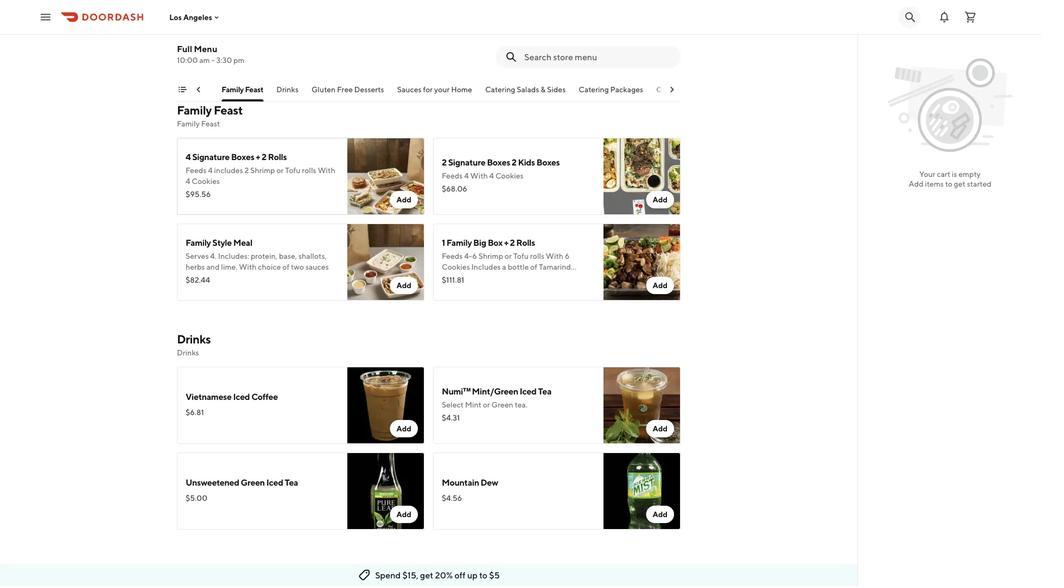 Task type: locate. For each thing, give the bounding box(es) containing it.
signature up "$68.06"
[[448, 157, 486, 168]]

get
[[955, 179, 966, 188], [420, 571, 434, 581]]

1 vertical spatial drinks
[[177, 332, 211, 346]]

2 horizontal spatial a
[[560, 23, 564, 31]]

sauces
[[306, 263, 329, 272]]

and inside family style meal serves 4. includes:  protein, base, shallots, herbs and lime.  with choice of two sauces $82.44
[[207, 263, 220, 272]]

6 up "tamarind"
[[565, 252, 570, 261]]

green down mint/green
[[492, 401, 514, 409]]

or right includes
[[277, 166, 284, 175]]

1 horizontal spatial cookies
[[442, 263, 470, 272]]

cookies inside 1 family big box + 2 rolls feeds 4-6 shrimp or tofu rolls  with 6 cookies  includes a bottle of tamarind vinaigrette and sriracha
[[442, 263, 470, 272]]

cookies up vinaigrette on the left of the page
[[442, 263, 470, 272]]

0 vertical spatial drinks
[[277, 85, 299, 94]]

signature
[[192, 152, 230, 162], [448, 157, 486, 168]]

get right $15,
[[420, 571, 434, 581]]

0 horizontal spatial a
[[457, 33, 461, 42]]

or inside 4 signature boxes + 2 rolls feeds 4 includes 2 shrimp or tofu rolls   with 4 cookies $95.56
[[277, 166, 284, 175]]

with inside 1 family big box + 2 rolls feeds 4-6 shrimp or tofu rolls  with 6 cookies  includes a bottle of tamarind vinaigrette and sriracha
[[546, 252, 564, 261]]

1 horizontal spatial boxes
[[487, 157, 511, 168]]

signature for 4
[[192, 152, 230, 162]]

items
[[926, 179, 944, 188]]

0 vertical spatial shrimp
[[251, 166, 275, 175]]

your inside button
[[160, 85, 176, 94]]

*vietnamese caramel egg
[[186, 19, 286, 30]]

add inside your cart is empty add items to get started
[[909, 179, 924, 188]]

base
[[566, 23, 582, 31]]

drinks drinks
[[177, 332, 211, 357]]

a up sriracha
[[503, 263, 507, 272]]

or up bottle
[[505, 252, 512, 261]]

of
[[283, 263, 290, 272], [531, 263, 538, 272]]

or right mint
[[483, 401, 490, 409]]

select up the steamed
[[537, 23, 559, 31]]

scroll menu navigation left image
[[194, 85, 203, 94]]

rolls inside 4 signature boxes + 2 rolls feeds 4 includes 2 shrimp or tofu rolls   with 4 cookies $95.56
[[302, 166, 316, 175]]

2 vertical spatial drinks
[[177, 348, 199, 357]]

box right big
[[488, 238, 503, 248]]

0 horizontal spatial shrimp
[[251, 166, 275, 175]]

feeds
[[186, 166, 207, 175], [442, 171, 463, 180], [442, 252, 463, 261]]

4 signature boxes + 2 rolls image
[[348, 138, 425, 215]]

0 horizontal spatial or
[[277, 166, 284, 175]]

$4.31
[[442, 414, 460, 423]]

drinks inside drinks drinks
[[177, 348, 199, 357]]

a up caramel
[[457, 33, 461, 42]]

rolls inside 1 family big box + 2 rolls feeds 4-6 shrimp or tofu rolls  with 6 cookies  includes a bottle of tamarind vinaigrette and sriracha
[[530, 252, 545, 261]]

own
[[177, 85, 194, 94]]

0 horizontal spatial 6
[[473, 252, 477, 261]]

1 vertical spatial tea
[[285, 478, 298, 488]]

cookies
[[496, 171, 524, 180], [192, 177, 220, 186], [442, 263, 470, 272]]

family up serves
[[186, 238, 211, 248]]

catering down item search search box at the right
[[579, 85, 609, 94]]

1 vertical spatial +
[[504, 238, 509, 248]]

caramel
[[236, 19, 269, 30]]

or
[[277, 166, 284, 175], [505, 252, 512, 261], [483, 401, 490, 409]]

1 vertical spatial or
[[505, 252, 512, 261]]

2
[[262, 152, 267, 162], [442, 157, 447, 168], [512, 157, 517, 168], [245, 166, 249, 175], [510, 238, 515, 248]]

add for unsweetened green iced tea
[[397, 510, 412, 519]]

and down includes
[[482, 273, 496, 282]]

spend
[[375, 571, 401, 581]]

feast left drinks button on the top
[[245, 85, 264, 94]]

0 horizontal spatial tofu
[[285, 166, 301, 175]]

0 horizontal spatial your
[[160, 85, 176, 94]]

1 horizontal spatial 6
[[565, 252, 570, 261]]

1 vertical spatial to
[[480, 571, 488, 581]]

green inside numi™ mint/green iced tea select mint or green tea. $4.31
[[492, 401, 514, 409]]

2 vertical spatial a
[[503, 263, 507, 272]]

pm
[[234, 56, 245, 65]]

0 vertical spatial to
[[946, 179, 953, 188]]

or for rolls
[[277, 166, 284, 175]]

only,
[[491, 23, 507, 31]]

2 horizontal spatial cookies
[[496, 171, 524, 180]]

family down pm
[[222, 85, 244, 94]]

2 catering from the left
[[579, 85, 609, 94]]

iced for green
[[266, 478, 283, 488]]

1 vertical spatial tofu
[[514, 252, 529, 261]]

catering left the salads
[[485, 85, 516, 94]]

2 horizontal spatial or
[[505, 252, 512, 261]]

and left caramel
[[442, 44, 455, 53]]

box inside button
[[195, 85, 209, 94]]

gluten
[[312, 85, 336, 94]]

0 horizontal spatial to
[[480, 571, 488, 581]]

2 signature boxes 2 kids boxes feeds 4  with 4 cookies $68.06
[[442, 157, 560, 193]]

0 horizontal spatial of
[[283, 263, 290, 272]]

1 horizontal spatial to
[[946, 179, 953, 188]]

1 of from the left
[[283, 263, 290, 272]]

1 horizontal spatial select
[[537, 23, 559, 31]]

feeds up $95.56
[[186, 166, 207, 175]]

1 vertical spatial shrimp
[[479, 252, 503, 261]]

boxes inside 4 signature boxes + 2 rolls feeds 4 includes 2 shrimp or tofu rolls   with 4 cookies $95.56
[[231, 152, 254, 162]]

$5.00
[[186, 494, 208, 503]]

rolls for 1 family big box + 2 rolls
[[530, 252, 545, 261]]

tofu inside 1 family big box + 2 rolls feeds 4-6 shrimp or tofu rolls  with 6 cookies  includes a bottle of tamarind vinaigrette and sriracha
[[514, 252, 529, 261]]

feast down family feast
[[214, 103, 243, 117]]

signature up includes
[[192, 152, 230, 162]]

0 vertical spatial tofu
[[285, 166, 301, 175]]

$111.81
[[442, 276, 465, 285]]

0 vertical spatial tea
[[538, 386, 552, 397]]

family right 1
[[447, 238, 472, 248]]

20%
[[435, 571, 453, 581]]

numi™
[[442, 386, 471, 397]]

1
[[442, 238, 445, 248]]

feast for family feast
[[245, 85, 264, 94]]

1 horizontal spatial tea
[[538, 386, 552, 397]]

cookies for 4 signature boxes + 2 rolls
[[192, 177, 220, 186]]

0 horizontal spatial rolls
[[302, 166, 316, 175]]

shrimp inside 1 family big box + 2 rolls feeds 4-6 shrimp or tofu rolls  with 6 cookies  includes a bottle of tamarind vinaigrette and sriracha
[[479, 252, 503, 261]]

rolls
[[302, 166, 316, 175], [530, 252, 545, 261]]

6
[[473, 252, 477, 261], [565, 252, 570, 261]]

1 family big box + 2 rolls image
[[604, 224, 681, 301]]

to inside your cart is empty add items to get started
[[946, 179, 953, 188]]

add
[[909, 179, 924, 188], [397, 195, 412, 204], [653, 195, 668, 204], [397, 281, 412, 290], [653, 281, 668, 290], [397, 424, 412, 433], [653, 424, 668, 433], [397, 510, 412, 519], [653, 510, 668, 519]]

cookies up $95.56
[[192, 177, 220, 186]]

tea inside numi™ mint/green iced tea select mint or green tea. $4.31
[[538, 386, 552, 397]]

tofu inside 4 signature boxes + 2 rolls feeds 4 includes 2 shrimp or tofu rolls   with 4 cookies $95.56
[[285, 166, 301, 175]]

1 horizontal spatial rolls
[[530, 252, 545, 261]]

style
[[213, 238, 232, 248]]

a left base
[[560, 23, 564, 31]]

catering beverages button
[[657, 84, 725, 102]]

create
[[134, 85, 158, 94]]

6 down big
[[473, 252, 477, 261]]

box inside 1 family big box + 2 rolls feeds 4-6 shrimp or tofu rolls  with 6 cookies  includes a bottle of tamarind vinaigrette and sriracha
[[488, 238, 503, 248]]

boxes right 'kids'
[[537, 157, 560, 168]]

kids
[[518, 157, 535, 168]]

with
[[516, 33, 531, 42]]

1 catering from the left
[[485, 85, 516, 94]]

boxes left 'kids'
[[487, 157, 511, 168]]

tea for numi™ mint/green iced tea select mint or green tea. $4.31
[[538, 386, 552, 397]]

0 vertical spatial your
[[160, 85, 176, 94]]

0 vertical spatial or
[[277, 166, 284, 175]]

0 horizontal spatial get
[[420, 571, 434, 581]]

1 horizontal spatial or
[[483, 401, 490, 409]]

empty
[[959, 170, 981, 179]]

1 horizontal spatial rolls
[[517, 238, 535, 248]]

4
[[186, 152, 191, 162], [208, 166, 213, 175], [464, 171, 469, 180], [490, 171, 494, 180], [186, 177, 190, 186]]

feeds inside 4 signature boxes + 2 rolls feeds 4 includes 2 shrimp or tofu rolls   with 4 cookies $95.56
[[186, 166, 207, 175]]

gluten free desserts button
[[312, 84, 384, 102]]

signature inside 2 signature boxes 2 kids boxes feeds 4  with 4 cookies $68.06
[[448, 157, 486, 168]]

2 inside 1 family big box + 2 rolls feeds 4-6 shrimp or tofu rolls  with 6 cookies  includes a bottle of tamarind vinaigrette and sriracha
[[510, 238, 515, 248]]

or inside 1 family big box + 2 rolls feeds 4-6 shrimp or tofu rolls  with 6 cookies  includes a bottle of tamarind vinaigrette and sriracha
[[505, 252, 512, 261]]

0 horizontal spatial cookies
[[192, 177, 220, 186]]

family
[[222, 85, 244, 94], [177, 103, 212, 117], [177, 119, 200, 128], [186, 238, 211, 248], [447, 238, 472, 248]]

1 vertical spatial box
[[488, 238, 503, 248]]

and down (10
[[442, 33, 455, 42]]

shrimp
[[251, 166, 275, 175], [479, 252, 503, 261]]

boxes up includes
[[231, 152, 254, 162]]

open menu image
[[39, 11, 52, 24]]

mountain
[[442, 478, 479, 488]]

1 horizontal spatial signature
[[448, 157, 486, 168]]

get down is
[[955, 179, 966, 188]]

2 of from the left
[[531, 263, 538, 272]]

family inside family style meal serves 4. includes:  protein, base, shallots, herbs and lime.  with choice of two sauces $82.44
[[186, 238, 211, 248]]

select inside (10 and under only, please.)  select a base and a protein.  served with steamed broccoli and caramel sauce.
[[537, 23, 559, 31]]

0 horizontal spatial box
[[195, 85, 209, 94]]

0 vertical spatial get
[[955, 179, 966, 188]]

signature for 2
[[448, 157, 486, 168]]

cookies down 'kids'
[[496, 171, 524, 180]]

catering for catering packages
[[579, 85, 609, 94]]

family down scroll menu navigation left image
[[177, 103, 212, 117]]

0 vertical spatial box
[[195, 85, 209, 94]]

1 horizontal spatial tofu
[[514, 252, 529, 261]]

0 vertical spatial select
[[537, 23, 559, 31]]

bottle
[[508, 263, 529, 272]]

green right unsweetened
[[241, 478, 265, 488]]

3 catering from the left
[[657, 85, 687, 94]]

and down 4.
[[207, 263, 220, 272]]

0 vertical spatial +
[[256, 152, 260, 162]]

sriracha
[[497, 273, 525, 282]]

+ inside 4 signature boxes + 2 rolls feeds 4 includes 2 shrimp or tofu rolls   with 4 cookies $95.56
[[256, 152, 260, 162]]

add for vietnamese iced coffee
[[397, 424, 412, 433]]

feast down scroll menu navigation left image
[[201, 119, 220, 128]]

family for family feast
[[222, 85, 244, 94]]

and
[[455, 23, 468, 31], [442, 33, 455, 42], [442, 44, 455, 53], [207, 263, 220, 272], [482, 273, 496, 282]]

1 horizontal spatial +
[[504, 238, 509, 248]]

-
[[211, 56, 215, 65]]

0 horizontal spatial tea
[[285, 478, 298, 488]]

add for 1 family big box + 2 rolls
[[653, 281, 668, 290]]

signature inside 4 signature boxes + 2 rolls feeds 4 includes 2 shrimp or tofu rolls   with 4 cookies $95.56
[[192, 152, 230, 162]]

1 horizontal spatial shrimp
[[479, 252, 503, 261]]

los angeles
[[169, 13, 212, 22]]

box for big
[[488, 238, 503, 248]]

select inside numi™ mint/green iced tea select mint or green tea. $4.31
[[442, 401, 464, 409]]

of right bottle
[[531, 263, 538, 272]]

1 horizontal spatial green
[[492, 401, 514, 409]]

0 horizontal spatial iced
[[233, 392, 250, 402]]

0 horizontal spatial rolls
[[268, 152, 287, 162]]

mountain dew image
[[604, 453, 681, 530]]

to right up
[[480, 571, 488, 581]]

1 vertical spatial green
[[241, 478, 265, 488]]

2 vertical spatial or
[[483, 401, 490, 409]]

1 horizontal spatial box
[[488, 238, 503, 248]]

caramel
[[457, 44, 484, 53]]

+
[[256, 152, 260, 162], [504, 238, 509, 248]]

cookies inside 4 signature boxes + 2 rolls feeds 4 includes 2 shrimp or tofu rolls   with 4 cookies $95.56
[[192, 177, 220, 186]]

box right own
[[195, 85, 209, 94]]

feeds up "$68.06"
[[442, 171, 463, 180]]

0 vertical spatial feast
[[245, 85, 264, 94]]

shrimp inside 4 signature boxes + 2 rolls feeds 4 includes 2 shrimp or tofu rolls   with 4 cookies $95.56
[[251, 166, 275, 175]]

includes:
[[218, 252, 249, 261]]

2 horizontal spatial catering
[[657, 85, 687, 94]]

steamed
[[533, 33, 563, 42]]

1 vertical spatial your
[[920, 170, 936, 179]]

family style meal image
[[348, 224, 425, 301]]

family style meal serves 4. includes:  protein, base, shallots, herbs and lime.  with choice of two sauces $82.44
[[186, 238, 329, 285]]

catering inside button
[[579, 85, 609, 94]]

2 6 from the left
[[565, 252, 570, 261]]

cookies for 1 family big box + 2 rolls
[[442, 263, 470, 272]]

started
[[968, 179, 992, 188]]

+ inside 1 family big box + 2 rolls feeds 4-6 shrimp or tofu rolls  with 6 cookies  includes a bottle of tamarind vinaigrette and sriracha
[[504, 238, 509, 248]]

boxes for 2
[[487, 157, 511, 168]]

catering salads & sides button
[[485, 84, 566, 102]]

0 vertical spatial rolls
[[302, 166, 316, 175]]

1 horizontal spatial iced
[[266, 478, 283, 488]]

catering left beverages
[[657, 85, 687, 94]]

0 vertical spatial green
[[492, 401, 514, 409]]

kid's box image
[[604, 0, 681, 72]]

vietnamese iced coffee
[[186, 392, 278, 402]]

0 horizontal spatial select
[[442, 401, 464, 409]]

0 horizontal spatial signature
[[192, 152, 230, 162]]

1 vertical spatial feast
[[214, 103, 243, 117]]

protein,
[[251, 252, 278, 261]]

feeds left 4-
[[442, 252, 463, 261]]

create your own box button
[[134, 84, 209, 102]]

feeds inside 2 signature boxes 2 kids boxes feeds 4  with 4 cookies $68.06
[[442, 171, 463, 180]]

base,
[[279, 252, 297, 261]]

shrimp right includes
[[251, 166, 275, 175]]

herbs
[[186, 263, 205, 272]]

your left show menu categories icon
[[160, 85, 176, 94]]

1 vertical spatial rolls
[[517, 238, 535, 248]]

1 horizontal spatial get
[[955, 179, 966, 188]]

box
[[195, 85, 209, 94], [488, 238, 503, 248]]

feast
[[245, 85, 264, 94], [214, 103, 243, 117], [201, 119, 220, 128]]

1 6 from the left
[[473, 252, 477, 261]]

2 horizontal spatial iced
[[520, 386, 537, 397]]

select up $4.31
[[442, 401, 464, 409]]

(10
[[442, 23, 453, 31]]

1 vertical spatial select
[[442, 401, 464, 409]]

of down base,
[[283, 263, 290, 272]]

1 horizontal spatial a
[[503, 263, 507, 272]]

1 horizontal spatial your
[[920, 170, 936, 179]]

0 horizontal spatial +
[[256, 152, 260, 162]]

lime.
[[221, 263, 238, 272]]

1 horizontal spatial catering
[[579, 85, 609, 94]]

0 horizontal spatial catering
[[485, 85, 516, 94]]

catering beverages
[[657, 85, 725, 94]]

1 horizontal spatial of
[[531, 263, 538, 272]]

0 horizontal spatial boxes
[[231, 152, 254, 162]]

tofu
[[285, 166, 301, 175], [514, 252, 529, 261]]

shrimp up includes
[[479, 252, 503, 261]]

your up items
[[920, 170, 936, 179]]

iced inside numi™ mint/green iced tea select mint or green tea. $4.31
[[520, 386, 537, 397]]

numi™ mint/green iced tea select mint or green tea. $4.31
[[442, 386, 552, 423]]

0 vertical spatial rolls
[[268, 152, 287, 162]]

to down cart
[[946, 179, 953, 188]]

iced
[[520, 386, 537, 397], [233, 392, 250, 402], [266, 478, 283, 488]]

1 vertical spatial rolls
[[530, 252, 545, 261]]

add for 4 signature boxes + 2 rolls
[[397, 195, 412, 204]]

green
[[492, 401, 514, 409], [241, 478, 265, 488]]

*vietnamese caramel egg image
[[348, 0, 425, 72]]

your cart is empty add items to get started
[[909, 170, 992, 188]]



Task type: describe. For each thing, give the bounding box(es) containing it.
home
[[451, 85, 472, 94]]

gluten free desserts
[[312, 85, 384, 94]]

sauce.
[[486, 44, 507, 53]]

mountain dew
[[442, 478, 498, 488]]

serves
[[186, 252, 209, 261]]

desserts
[[355, 85, 384, 94]]

or inside numi™ mint/green iced tea select mint or green tea. $4.31
[[483, 401, 490, 409]]

shrimp for +
[[251, 166, 275, 175]]

$5
[[490, 571, 500, 581]]

2 signature boxes 2 kids boxes image
[[604, 138, 681, 215]]

catering packages button
[[579, 84, 644, 102]]

add button for numi™ mint/green iced tea
[[647, 420, 675, 438]]

add button for vietnamese iced coffee
[[390, 420, 418, 438]]

full menu 10:00 am - 3:30 pm
[[177, 44, 245, 65]]

beverages
[[688, 85, 725, 94]]

0 items, open order cart image
[[965, 11, 978, 24]]

rolls for 4 signature boxes + 2 rolls
[[302, 166, 316, 175]]

add button for mountain dew
[[647, 506, 675, 524]]

$6.81
[[186, 408, 204, 417]]

family feast
[[222, 85, 264, 94]]

of inside 1 family big box + 2 rolls feeds 4-6 shrimp or tofu rolls  with 6 cookies  includes a bottle of tamarind vinaigrette and sriracha
[[531, 263, 538, 272]]

protein.
[[462, 33, 489, 42]]

to for up
[[480, 571, 488, 581]]

feeds for 2
[[442, 171, 463, 180]]

dew
[[481, 478, 498, 488]]

add button for unsweetened green iced tea
[[390, 506, 418, 524]]

shrimp for box
[[479, 252, 503, 261]]

feast for family feast family feast
[[214, 103, 243, 117]]

los angeles button
[[169, 13, 221, 22]]

sauces for your home button
[[397, 84, 472, 102]]

with inside 2 signature boxes 2 kids boxes feeds 4  with 4 cookies $68.06
[[471, 171, 488, 180]]

get inside your cart is empty add items to get started
[[955, 179, 966, 188]]

cookies inside 2 signature boxes 2 kids boxes feeds 4  with 4 cookies $68.06
[[496, 171, 524, 180]]

family inside 1 family big box + 2 rolls feeds 4-6 shrimp or tofu rolls  with 6 cookies  includes a bottle of tamarind vinaigrette and sriracha
[[447, 238, 472, 248]]

iced for mint/green
[[520, 386, 537, 397]]

add button for family style meal
[[390, 277, 418, 294]]

vietnamese
[[186, 392, 232, 402]]

show menu categories image
[[178, 85, 187, 94]]

menu
[[194, 44, 218, 54]]

scroll menu navigation right image
[[668, 85, 677, 94]]

notification bell image
[[938, 11, 952, 24]]

add for numi™ mint/green iced tea
[[653, 424, 668, 433]]

catering packages
[[579, 85, 644, 94]]

create your own box
[[134, 85, 209, 94]]

egg
[[270, 19, 286, 30]]

is
[[952, 170, 958, 179]]

1 family big box + 2 rolls feeds 4-6 shrimp or tofu rolls  with 6 cookies  includes a bottle of tamarind vinaigrette and sriracha
[[442, 238, 571, 282]]

served
[[490, 33, 515, 42]]

coffee
[[252, 392, 278, 402]]

catering for catering salads & sides
[[485, 85, 516, 94]]

$68.06
[[442, 184, 468, 193]]

angeles
[[183, 13, 212, 22]]

tea for unsweetened green iced tea
[[285, 478, 298, 488]]

los
[[169, 13, 182, 22]]

vietnamese iced coffee image
[[348, 367, 425, 444]]

cart
[[937, 170, 951, 179]]

boxes for +
[[231, 152, 254, 162]]

with inside family style meal serves 4. includes:  protein, base, shallots, herbs and lime.  with choice of two sauces $82.44
[[239, 263, 257, 272]]

$15,
[[403, 571, 419, 581]]

your
[[435, 85, 450, 94]]

mint/green
[[472, 386, 519, 397]]

feeds inside 1 family big box + 2 rolls feeds 4-6 shrimp or tofu rolls  with 6 cookies  includes a bottle of tamarind vinaigrette and sriracha
[[442, 252, 463, 261]]

choice
[[258, 263, 281, 272]]

tofu for 2
[[514, 252, 529, 261]]

family for family style meal serves 4. includes:  protein, base, shallots, herbs and lime.  with choice of two sauces $82.44
[[186, 238, 211, 248]]

$82.44
[[186, 276, 210, 285]]

sauces for your home
[[397, 85, 472, 94]]

to for items
[[946, 179, 953, 188]]

or for 2
[[505, 252, 512, 261]]

includes
[[472, 263, 501, 272]]

up
[[468, 571, 478, 581]]

shallots,
[[299, 252, 327, 261]]

salads
[[517, 85, 540, 94]]

free
[[337, 85, 353, 94]]

0 vertical spatial a
[[560, 23, 564, 31]]

add button for 2 signature boxes 2 kids boxes
[[647, 191, 675, 209]]

spend $15, get 20% off up to $5
[[375, 571, 500, 581]]

two
[[291, 263, 304, 272]]

and right (10
[[455, 23, 468, 31]]

your inside your cart is empty add items to get started
[[920, 170, 936, 179]]

2 vertical spatial feast
[[201, 119, 220, 128]]

meal
[[233, 238, 252, 248]]

of inside family style meal serves 4. includes:  protein, base, shallots, herbs and lime.  with choice of two sauces $82.44
[[283, 263, 290, 272]]

1 vertical spatial a
[[457, 33, 461, 42]]

a inside 1 family big box + 2 rolls feeds 4-6 shrimp or tofu rolls  with 6 cookies  includes a bottle of tamarind vinaigrette and sriracha
[[503, 263, 507, 272]]

feeds for 4
[[186, 166, 207, 175]]

with inside 4 signature boxes + 2 rolls feeds 4 includes 2 shrimp or tofu rolls   with 4 cookies $95.56
[[318, 166, 335, 175]]

unsweetened green iced tea image
[[348, 453, 425, 530]]

2 horizontal spatial boxes
[[537, 157, 560, 168]]

includes
[[214, 166, 243, 175]]

box for own
[[195, 85, 209, 94]]

tea.
[[515, 401, 528, 409]]

family for family feast family feast
[[177, 103, 212, 117]]

4-
[[464, 252, 473, 261]]

4.
[[210, 252, 217, 261]]

add button for 4 signature boxes + 2 rolls
[[390, 191, 418, 209]]

numi™ mint/green iced tea image
[[604, 367, 681, 444]]

0 horizontal spatial green
[[241, 478, 265, 488]]

family down own
[[177, 119, 200, 128]]

rolls inside 1 family big box + 2 rolls feeds 4-6 shrimp or tofu rolls  with 6 cookies  includes a bottle of tamarind vinaigrette and sriracha
[[517, 238, 535, 248]]

add for mountain dew
[[653, 510, 668, 519]]

sauces
[[397, 85, 422, 94]]

add button for 1 family big box + 2 rolls
[[647, 277, 675, 294]]

mint
[[465, 401, 482, 409]]

drinks for drinks
[[277, 85, 299, 94]]

drinks for drinks drinks
[[177, 332, 211, 346]]

Item Search search field
[[525, 51, 672, 63]]

(10 and under only, please.)  select a base and a protein.  served with steamed broccoli and caramel sauce.
[[442, 23, 592, 53]]

$4.56
[[442, 494, 462, 503]]

$95.56
[[186, 190, 211, 199]]

add for 2 signature boxes 2 kids boxes
[[653, 195, 668, 204]]

family feast family feast
[[177, 103, 243, 128]]

3:30
[[216, 56, 232, 65]]

unsweetened green iced tea
[[186, 478, 298, 488]]

4 signature boxes + 2 rolls feeds 4 includes 2 shrimp or tofu rolls   with 4 cookies $95.56
[[186, 152, 335, 199]]

please.)
[[509, 23, 535, 31]]

and inside 1 family big box + 2 rolls feeds 4-6 shrimp or tofu rolls  with 6 cookies  includes a bottle of tamarind vinaigrette and sriracha
[[482, 273, 496, 282]]

10:00
[[177, 56, 198, 65]]

&
[[541, 85, 546, 94]]

tofu for rolls
[[285, 166, 301, 175]]

sides
[[547, 85, 566, 94]]

rolls inside 4 signature boxes + 2 rolls feeds 4 includes 2 shrimp or tofu rolls   with 4 cookies $95.56
[[268, 152, 287, 162]]

broccoli
[[564, 33, 592, 42]]

add for family style meal
[[397, 281, 412, 290]]

*vietnamese
[[186, 19, 235, 30]]

big
[[474, 238, 487, 248]]

full
[[177, 44, 192, 54]]

1 vertical spatial get
[[420, 571, 434, 581]]

catering salads & sides
[[485, 85, 566, 94]]

for
[[423, 85, 433, 94]]

vinaigrette
[[442, 273, 481, 282]]

catering for catering beverages
[[657, 85, 687, 94]]

drinks button
[[277, 84, 299, 102]]



Task type: vqa. For each thing, say whether or not it's contained in the screenshot.
$4.31
yes



